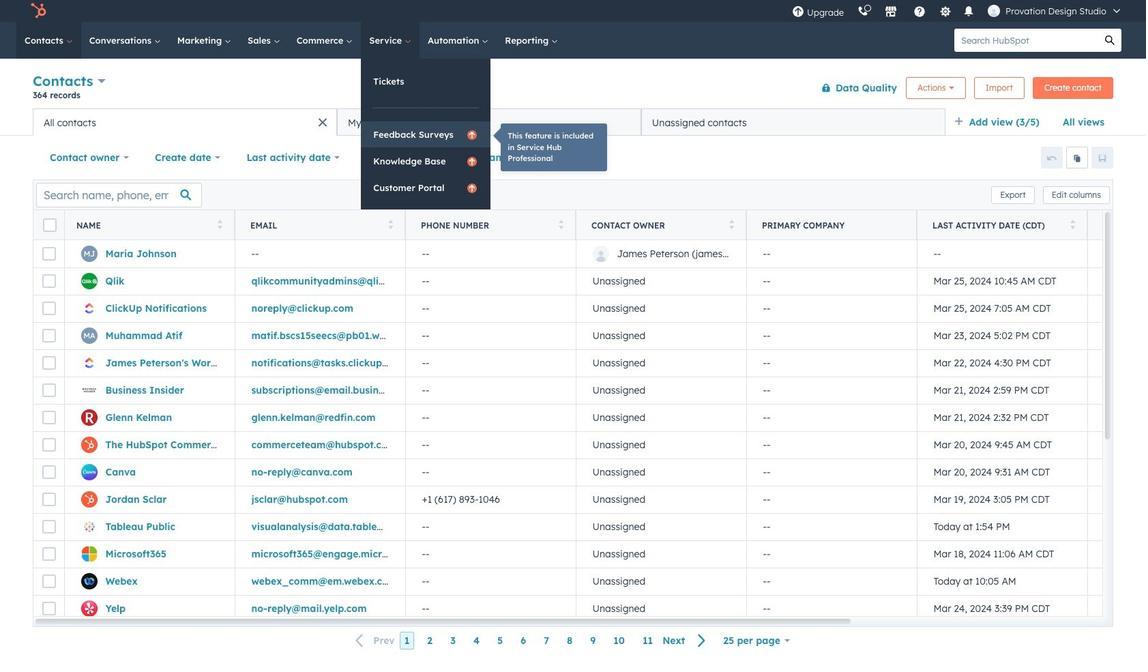 Task type: describe. For each thing, give the bounding box(es) containing it.
james peterson image
[[988, 5, 1001, 17]]

4 press to sort. image from the left
[[1070, 219, 1076, 229]]

press to sort. image
[[388, 219, 393, 229]]

pagination navigation
[[348, 632, 715, 650]]

2 press to sort. element from the left
[[388, 219, 393, 231]]

1 press to sort. image from the left
[[217, 219, 222, 229]]

Search name, phone, email addresses, or company search field
[[36, 183, 202, 207]]

2 press to sort. image from the left
[[559, 219, 564, 229]]

1 press to sort. element from the left
[[217, 219, 222, 231]]

marketplaces image
[[885, 6, 897, 18]]



Task type: vqa. For each thing, say whether or not it's contained in the screenshot.
Marketplaces icon
yes



Task type: locate. For each thing, give the bounding box(es) containing it.
banner
[[33, 70, 1114, 109]]

menu
[[786, 0, 1130, 22]]

column header
[[747, 210, 918, 240]]

press to sort. image
[[217, 219, 222, 229], [559, 219, 564, 229], [729, 219, 734, 229], [1070, 219, 1076, 229]]

4 press to sort. element from the left
[[729, 219, 734, 231]]

Search HubSpot search field
[[955, 29, 1099, 52]]

service menu
[[361, 59, 619, 210]]

3 press to sort. element from the left
[[559, 219, 564, 231]]

5 press to sort. element from the left
[[1070, 219, 1076, 231]]

tooltip
[[501, 124, 608, 171]]

press to sort. element
[[217, 219, 222, 231], [388, 219, 393, 231], [559, 219, 564, 231], [729, 219, 734, 231], [1070, 219, 1076, 231]]

3 press to sort. image from the left
[[729, 219, 734, 229]]

tooltip inside service menu
[[501, 124, 608, 171]]



